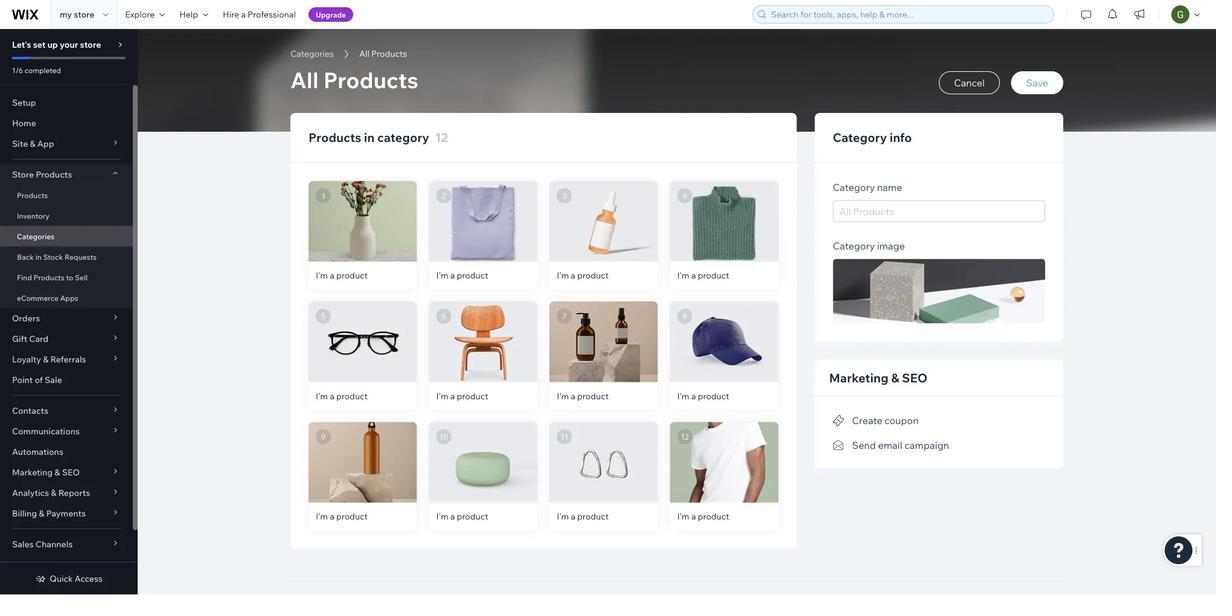 Task type: vqa. For each thing, say whether or not it's contained in the screenshot.
Category corresponding to Category info
yes



Task type: locate. For each thing, give the bounding box(es) containing it.
& left reports
[[51, 488, 57, 498]]

1 vertical spatial store
[[80, 39, 101, 50]]

i'm for 11
[[557, 511, 569, 522]]

orders button
[[0, 308, 133, 329]]

inventory
[[17, 211, 49, 220]]

a
[[241, 9, 246, 20], [330, 270, 335, 281], [451, 270, 455, 281], [571, 270, 576, 281], [692, 270, 696, 281], [330, 391, 335, 401], [451, 391, 455, 401], [571, 391, 576, 401], [692, 391, 696, 401], [330, 511, 335, 522], [451, 511, 455, 522], [571, 511, 576, 522], [692, 511, 696, 522]]

2 vertical spatial category
[[833, 240, 875, 252]]

communications
[[12, 426, 80, 437]]

seo up coupon
[[903, 370, 928, 386]]

i'm a product for 1
[[316, 270, 368, 281]]

i'm for 10
[[437, 511, 449, 522]]

0 vertical spatial categories
[[291, 48, 334, 59]]

0 horizontal spatial seo
[[62, 467, 80, 478]]

1 horizontal spatial seo
[[903, 370, 928, 386]]

0 horizontal spatial 12
[[435, 130, 448, 145]]

store right the your
[[80, 39, 101, 50]]

0 vertical spatial in
[[364, 130, 375, 145]]

categories down inventory
[[17, 232, 54, 241]]

billing & payments
[[12, 508, 86, 519]]

contacts
[[12, 405, 48, 416]]

& up coupon
[[892, 370, 900, 386]]

categories inside all products form
[[291, 48, 334, 59]]

category left info
[[833, 130, 888, 145]]

in right back on the top left
[[35, 252, 42, 261]]

marketing & seo button
[[0, 462, 133, 483]]

1 vertical spatial all
[[291, 66, 319, 93]]

product for 10
[[457, 511, 489, 522]]

1 horizontal spatial 12
[[681, 432, 689, 442]]

1 vertical spatial category
[[833, 181, 875, 193]]

marketing & seo inside all products form
[[830, 370, 928, 386]]

categories link
[[285, 48, 340, 60], [0, 226, 133, 247]]

product for 6
[[457, 391, 489, 401]]

categories link up back in stock requests
[[0, 226, 133, 247]]

campaign
[[905, 439, 950, 451]]

1/6 completed
[[12, 66, 61, 75]]

categories down 'upgrade' button
[[291, 48, 334, 59]]

communications button
[[0, 421, 133, 442]]

sales
[[12, 539, 34, 550]]

app
[[37, 138, 54, 149]]

& for site & app dropdown button
[[30, 138, 35, 149]]

3 category from the top
[[833, 240, 875, 252]]

i'm for 9
[[316, 511, 328, 522]]

1 horizontal spatial categories link
[[285, 48, 340, 60]]

all
[[360, 48, 370, 59], [291, 66, 319, 93]]

let's
[[12, 39, 31, 50]]

email
[[879, 439, 903, 451]]

1 horizontal spatial marketing
[[830, 370, 889, 386]]

in
[[364, 130, 375, 145], [35, 252, 42, 261]]

requests
[[65, 252, 97, 261]]

marketing & seo up create coupon button
[[830, 370, 928, 386]]

seo inside all products form
[[903, 370, 928, 386]]

in inside back in stock requests link
[[35, 252, 42, 261]]

categories link inside all products form
[[285, 48, 340, 60]]

12
[[435, 130, 448, 145], [681, 432, 689, 442]]

products
[[372, 48, 407, 59], [324, 66, 419, 93], [309, 130, 362, 145], [36, 169, 72, 180], [17, 191, 48, 200], [33, 273, 65, 282]]

i'm for 1
[[316, 270, 328, 281]]

& for billing & payments dropdown button
[[39, 508, 44, 519]]

1 vertical spatial all products
[[291, 66, 419, 93]]

marketing up the analytics
[[12, 467, 53, 478]]

store inside the sidebar element
[[80, 39, 101, 50]]

0 vertical spatial marketing
[[830, 370, 889, 386]]

find products to sell link
[[0, 267, 133, 288]]

marketing & seo inside dropdown button
[[12, 467, 80, 478]]

seo
[[903, 370, 928, 386], [62, 467, 80, 478]]

0 vertical spatial store
[[74, 9, 94, 20]]

1 vertical spatial categories
[[17, 232, 54, 241]]

in inside all products form
[[364, 130, 375, 145]]

& right 'billing' at the bottom of page
[[39, 508, 44, 519]]

category for category image
[[833, 240, 875, 252]]

& inside popup button
[[43, 354, 49, 365]]

1 vertical spatial marketing & seo
[[12, 467, 80, 478]]

all products
[[360, 48, 407, 59], [291, 66, 419, 93]]

& right loyalty
[[43, 354, 49, 365]]

product for 8
[[698, 391, 730, 401]]

products link
[[0, 185, 133, 205]]

save
[[1027, 77, 1049, 89]]

image
[[878, 240, 906, 252]]

send email campaign
[[853, 439, 950, 451]]

marketing
[[830, 370, 889, 386], [12, 467, 53, 478]]

0 vertical spatial categories link
[[285, 48, 340, 60]]

store right 'my' at the left of page
[[74, 9, 94, 20]]

0 horizontal spatial marketing
[[12, 467, 53, 478]]

i'm a product for 9
[[316, 511, 368, 522]]

1 category from the top
[[833, 130, 888, 145]]

0 horizontal spatial marketing & seo
[[12, 467, 80, 478]]

sidebar element
[[0, 29, 138, 595]]

a for 6
[[451, 391, 455, 401]]

send
[[853, 439, 877, 451]]

categories link down 'upgrade' button
[[285, 48, 340, 60]]

i'm
[[316, 270, 328, 281], [437, 270, 449, 281], [557, 270, 569, 281], [678, 270, 690, 281], [316, 391, 328, 401], [437, 391, 449, 401], [557, 391, 569, 401], [678, 391, 690, 401], [316, 511, 328, 522], [437, 511, 449, 522], [557, 511, 569, 522], [678, 511, 690, 522]]

your
[[60, 39, 78, 50]]

cancel button
[[940, 71, 1001, 94]]

i'm for 2
[[437, 270, 449, 281]]

i'm for 12
[[678, 511, 690, 522]]

1 horizontal spatial categories
[[291, 48, 334, 59]]

promote newsletter image
[[833, 440, 846, 451]]

i'm for 8
[[678, 391, 690, 401]]

&
[[30, 138, 35, 149], [43, 354, 49, 365], [892, 370, 900, 386], [55, 467, 60, 478], [51, 488, 57, 498], [39, 508, 44, 519]]

create coupon button
[[833, 411, 919, 429]]

i'm a product for 10
[[437, 511, 489, 522]]

2 category from the top
[[833, 181, 875, 193]]

i'm a product
[[316, 270, 368, 281], [437, 270, 489, 281], [557, 270, 609, 281], [678, 270, 730, 281], [316, 391, 368, 401], [437, 391, 489, 401], [557, 391, 609, 401], [678, 391, 730, 401], [316, 511, 368, 522], [437, 511, 489, 522], [557, 511, 609, 522], [678, 511, 730, 522]]

in left category
[[364, 130, 375, 145]]

& right site in the top of the page
[[30, 138, 35, 149]]

0 vertical spatial marketing & seo
[[830, 370, 928, 386]]

sale
[[45, 375, 62, 385]]

1 vertical spatial marketing
[[12, 467, 53, 478]]

create
[[853, 414, 883, 426]]

a for 1
[[330, 270, 335, 281]]

0 vertical spatial all products
[[360, 48, 407, 59]]

help button
[[172, 0, 216, 29]]

home link
[[0, 113, 133, 134]]

category image
[[833, 240, 906, 252]]

1 vertical spatial 12
[[681, 432, 689, 442]]

1 vertical spatial seo
[[62, 467, 80, 478]]

0 horizontal spatial in
[[35, 252, 42, 261]]

in for category
[[364, 130, 375, 145]]

my store
[[60, 9, 94, 20]]

0 vertical spatial seo
[[903, 370, 928, 386]]

0 horizontal spatial categories
[[17, 232, 54, 241]]

product for 12
[[698, 511, 730, 522]]

category left "image"
[[833, 240, 875, 252]]

store
[[74, 9, 94, 20], [80, 39, 101, 50]]

find products to sell
[[17, 273, 88, 282]]

1 vertical spatial in
[[35, 252, 42, 261]]

category for category info
[[833, 130, 888, 145]]

category left 'name'
[[833, 181, 875, 193]]

Category name text field
[[833, 200, 1046, 222]]

sales channels button
[[0, 534, 133, 555]]

access
[[75, 573, 103, 584]]

product for 11
[[578, 511, 609, 522]]

& inside all products form
[[892, 370, 900, 386]]

ecommerce apps
[[17, 293, 78, 302]]

product for 7
[[578, 391, 609, 401]]

1 horizontal spatial marketing & seo
[[830, 370, 928, 386]]

upgrade
[[316, 10, 346, 19]]

a for 5
[[330, 391, 335, 401]]

marketing & seo up analytics & reports
[[12, 467, 80, 478]]

product for 1
[[337, 270, 368, 281]]

loyalty & referrals
[[12, 354, 86, 365]]

category
[[833, 130, 888, 145], [833, 181, 875, 193], [833, 240, 875, 252]]

i'm a product for 12
[[678, 511, 730, 522]]

marketing up create
[[830, 370, 889, 386]]

seo up reports
[[62, 467, 80, 478]]

in for stock
[[35, 252, 42, 261]]

sell
[[75, 273, 88, 282]]

save button
[[1012, 71, 1064, 94]]

1 horizontal spatial all
[[360, 48, 370, 59]]

10
[[440, 432, 449, 442]]

& up analytics & reports
[[55, 467, 60, 478]]

& for marketing & seo dropdown button on the bottom
[[55, 467, 60, 478]]

7
[[562, 311, 567, 321]]

0 horizontal spatial categories link
[[0, 226, 133, 247]]

products in category 12
[[309, 130, 448, 145]]

0 vertical spatial category
[[833, 130, 888, 145]]

site
[[12, 138, 28, 149]]

5
[[321, 311, 326, 321]]

i'm a product for 4
[[678, 270, 730, 281]]

sales channels
[[12, 539, 73, 550]]

1/6
[[12, 66, 23, 75]]

back
[[17, 252, 34, 261]]

1 horizontal spatial in
[[364, 130, 375, 145]]



Task type: describe. For each thing, give the bounding box(es) containing it.
Search for tools, apps, help & more... field
[[768, 6, 1051, 23]]

i'm a product for 7
[[557, 391, 609, 401]]

0 vertical spatial 12
[[435, 130, 448, 145]]

i'm for 7
[[557, 391, 569, 401]]

marketing inside dropdown button
[[12, 467, 53, 478]]

product for 5
[[337, 391, 368, 401]]

category for category name
[[833, 181, 875, 193]]

i'm a product for 6
[[437, 391, 489, 401]]

i'm a product for 3
[[557, 270, 609, 281]]

a for 3
[[571, 270, 576, 281]]

channels
[[36, 539, 73, 550]]

3
[[562, 191, 567, 201]]

2
[[442, 191, 446, 201]]

a for 4
[[692, 270, 696, 281]]

9
[[321, 432, 326, 442]]

a for 9
[[330, 511, 335, 522]]

marketing inside all products form
[[830, 370, 889, 386]]

i'm a product for 8
[[678, 391, 730, 401]]

back in stock requests
[[17, 252, 97, 261]]

let's set up your store
[[12, 39, 101, 50]]

quick access button
[[35, 573, 103, 584]]

payments
[[46, 508, 86, 519]]

1
[[322, 191, 325, 201]]

loyalty & referrals button
[[0, 349, 133, 370]]

i'm for 3
[[557, 270, 569, 281]]

find
[[17, 273, 32, 282]]

quick
[[50, 573, 73, 584]]

hire
[[223, 9, 239, 20]]

analytics & reports button
[[0, 483, 133, 503]]

info
[[890, 130, 913, 145]]

all products form
[[138, 29, 1217, 595]]

product for 9
[[337, 511, 368, 522]]

completed
[[25, 66, 61, 75]]

cancel
[[955, 77, 986, 89]]

category
[[378, 130, 430, 145]]

loyalty
[[12, 354, 41, 365]]

name
[[878, 181, 903, 193]]

create coupon
[[853, 414, 919, 426]]

6
[[442, 311, 447, 321]]

i'm for 6
[[437, 391, 449, 401]]

automations
[[12, 447, 63, 457]]

analytics
[[12, 488, 49, 498]]

4
[[683, 191, 688, 201]]

a for 11
[[571, 511, 576, 522]]

promote coupon image
[[833, 415, 846, 426]]

reports
[[58, 488, 90, 498]]

a for 8
[[692, 391, 696, 401]]

professional
[[248, 9, 296, 20]]

& for loyalty & referrals popup button at the left of page
[[43, 354, 49, 365]]

inventory link
[[0, 205, 133, 226]]

ecommerce
[[17, 293, 59, 302]]

0 vertical spatial all
[[360, 48, 370, 59]]

contacts button
[[0, 401, 133, 421]]

coupon
[[885, 414, 919, 426]]

a for 2
[[451, 270, 455, 281]]

store products
[[12, 169, 72, 180]]

seo inside dropdown button
[[62, 467, 80, 478]]

categories inside the sidebar element
[[17, 232, 54, 241]]

set
[[33, 39, 46, 50]]

point of sale
[[12, 375, 62, 385]]

hire a professional link
[[216, 0, 303, 29]]

i'm a product for 5
[[316, 391, 368, 401]]

hire a professional
[[223, 9, 296, 20]]

settings link
[[0, 555, 133, 575]]

1 vertical spatial categories link
[[0, 226, 133, 247]]

back in stock requests link
[[0, 247, 133, 267]]

quick access
[[50, 573, 103, 584]]

products inside dropdown button
[[36, 169, 72, 180]]

point
[[12, 375, 33, 385]]

ecommerce apps link
[[0, 288, 133, 308]]

i'm for 4
[[678, 270, 690, 281]]

& for the analytics & reports dropdown button
[[51, 488, 57, 498]]

home
[[12, 118, 36, 128]]

my
[[60, 9, 72, 20]]

site & app button
[[0, 134, 133, 154]]

gift card
[[12, 334, 48, 344]]

referrals
[[50, 354, 86, 365]]

help
[[180, 9, 198, 20]]

8
[[683, 311, 688, 321]]

product for 4
[[698, 270, 730, 281]]

up
[[47, 39, 58, 50]]

billing & payments button
[[0, 503, 133, 524]]

product for 2
[[457, 270, 489, 281]]

store
[[12, 169, 34, 180]]

stock
[[43, 252, 63, 261]]

i'm a product for 2
[[437, 270, 489, 281]]

analytics & reports
[[12, 488, 90, 498]]

i'm for 5
[[316, 391, 328, 401]]

automations link
[[0, 442, 133, 462]]

gift card button
[[0, 329, 133, 349]]

a for 10
[[451, 511, 455, 522]]

i'm a product for 11
[[557, 511, 609, 522]]

0 horizontal spatial all
[[291, 66, 319, 93]]

a for 12
[[692, 511, 696, 522]]

store products button
[[0, 164, 133, 185]]

card
[[29, 334, 48, 344]]

setup link
[[0, 92, 133, 113]]

orders
[[12, 313, 40, 324]]

a for 7
[[571, 391, 576, 401]]

gift
[[12, 334, 27, 344]]

site & app
[[12, 138, 54, 149]]

category info
[[833, 130, 913, 145]]

11
[[561, 432, 569, 442]]

of
[[35, 375, 43, 385]]

to
[[66, 273, 73, 282]]

product for 3
[[578, 270, 609, 281]]

setup
[[12, 97, 36, 108]]

apps
[[60, 293, 78, 302]]

upgrade button
[[309, 7, 354, 22]]



